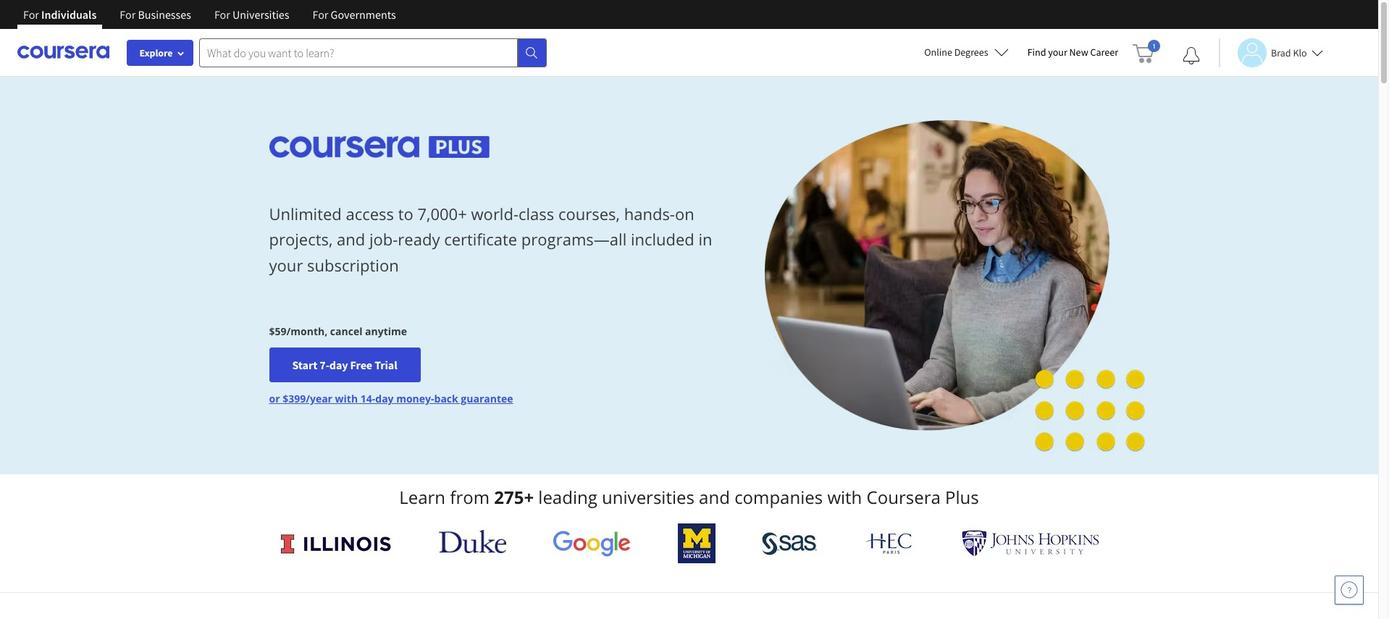 Task type: vqa. For each thing, say whether or not it's contained in the screenshot.
list box
no



Task type: locate. For each thing, give the bounding box(es) containing it.
with left coursera
[[827, 485, 862, 509]]

free
[[350, 358, 372, 372]]

for governments
[[313, 7, 396, 22]]

hands-
[[624, 203, 675, 225]]

and up the university of michigan image
[[699, 485, 730, 509]]

on
[[675, 203, 694, 225]]

with
[[335, 392, 358, 406], [827, 485, 862, 509]]

and
[[337, 228, 365, 250], [699, 485, 730, 509]]

day left free
[[329, 358, 348, 372]]

start
[[292, 358, 317, 372]]

learn from 275+ leading universities and companies with coursera plus
[[399, 485, 979, 509]]

4 for from the left
[[313, 7, 328, 22]]

money-
[[396, 392, 434, 406]]

for
[[23, 7, 39, 22], [120, 7, 136, 22], [214, 7, 230, 22], [313, 7, 328, 22]]

for left businesses
[[120, 7, 136, 22]]

companies
[[735, 485, 823, 509]]

explore
[[139, 46, 173, 59]]

with left 14-
[[335, 392, 358, 406]]

$399
[[283, 392, 306, 406]]

learn
[[399, 485, 446, 509]]

explore button
[[127, 40, 193, 66]]

coursera image
[[17, 41, 109, 64]]

plus
[[945, 485, 979, 509]]

hec paris image
[[864, 529, 915, 558]]

for for governments
[[313, 7, 328, 22]]

day inside 'button'
[[329, 358, 348, 372]]

1 vertical spatial your
[[269, 254, 303, 276]]

1 for from the left
[[23, 7, 39, 22]]

0 vertical spatial day
[[329, 358, 348, 372]]

for individuals
[[23, 7, 97, 22]]

sas image
[[762, 532, 817, 555]]

online
[[924, 46, 952, 59]]

0 horizontal spatial and
[[337, 228, 365, 250]]

job-
[[369, 228, 398, 250]]

0 vertical spatial and
[[337, 228, 365, 250]]

businesses
[[138, 7, 191, 22]]

1 horizontal spatial and
[[699, 485, 730, 509]]

What do you want to learn? text field
[[199, 38, 518, 67]]

3 for from the left
[[214, 7, 230, 22]]

0 horizontal spatial with
[[335, 392, 358, 406]]

day left money-
[[375, 392, 394, 406]]

your inside unlimited access to 7,000+ world-class courses, hands-on projects, and job-ready certificate programs—all included in your subscription
[[269, 254, 303, 276]]

programs—all
[[521, 228, 627, 250]]

start 7-day free trial
[[292, 358, 397, 372]]

for left universities
[[214, 7, 230, 22]]

projects,
[[269, 228, 333, 250]]

university of illinois at urbana-champaign image
[[279, 532, 392, 555]]

0 vertical spatial with
[[335, 392, 358, 406]]

coursera
[[867, 485, 941, 509]]

individuals
[[41, 7, 97, 22]]

to
[[398, 203, 413, 225]]

$59 /month, cancel anytime
[[269, 325, 407, 338]]

your down projects,
[[269, 254, 303, 276]]

1 vertical spatial with
[[827, 485, 862, 509]]

career
[[1090, 46, 1118, 59]]

None search field
[[199, 38, 547, 67]]

and up subscription
[[337, 228, 365, 250]]

online degrees button
[[913, 36, 1020, 68]]

unlimited access to 7,000+ world-class courses, hands-on projects, and job-ready certificate programs—all included in your subscription
[[269, 203, 712, 276]]

7,000+
[[418, 203, 467, 225]]

coursera plus image
[[269, 136, 489, 158]]

banner navigation
[[12, 0, 408, 40]]

trial
[[375, 358, 397, 372]]

1 horizontal spatial day
[[375, 392, 394, 406]]

your
[[1048, 46, 1068, 59], [269, 254, 303, 276]]

courses,
[[558, 203, 620, 225]]

find
[[1028, 46, 1046, 59]]

start 7-day free trial button
[[269, 348, 421, 383]]

day
[[329, 358, 348, 372], [375, 392, 394, 406]]

google image
[[553, 530, 631, 557]]

for left 'individuals'
[[23, 7, 39, 22]]

0 horizontal spatial day
[[329, 358, 348, 372]]

brad klo button
[[1219, 38, 1323, 67]]

for left governments
[[313, 7, 328, 22]]

subscription
[[307, 254, 399, 276]]

for businesses
[[120, 7, 191, 22]]

$59
[[269, 325, 286, 338]]

1 horizontal spatial your
[[1048, 46, 1068, 59]]

your right find
[[1048, 46, 1068, 59]]

universities
[[233, 7, 289, 22]]

0 horizontal spatial your
[[269, 254, 303, 276]]

2 for from the left
[[120, 7, 136, 22]]



Task type: describe. For each thing, give the bounding box(es) containing it.
/year
[[306, 392, 332, 406]]

back
[[434, 392, 458, 406]]

and inside unlimited access to 7,000+ world-class courses, hands-on projects, and job-ready certificate programs—all included in your subscription
[[337, 228, 365, 250]]

shopping cart: 1 item image
[[1133, 40, 1160, 63]]

find your new career
[[1028, 46, 1118, 59]]

leading
[[538, 485, 597, 509]]

in
[[699, 228, 712, 250]]

new
[[1070, 46, 1088, 59]]

7-
[[320, 358, 329, 372]]

brad
[[1271, 46, 1291, 59]]

0 vertical spatial your
[[1048, 46, 1068, 59]]

find your new career link
[[1020, 43, 1126, 62]]

or
[[269, 392, 280, 406]]

/month,
[[286, 325, 328, 338]]

access
[[346, 203, 394, 225]]

klo
[[1293, 46, 1307, 59]]

online degrees
[[924, 46, 988, 59]]

14-
[[361, 392, 375, 406]]

for for universities
[[214, 7, 230, 22]]

from
[[450, 485, 490, 509]]

ready
[[398, 228, 440, 250]]

brad klo
[[1271, 46, 1307, 59]]

included
[[631, 228, 695, 250]]

universities
[[602, 485, 695, 509]]

certificate
[[444, 228, 517, 250]]

class
[[519, 203, 554, 225]]

university of michigan image
[[678, 524, 715, 564]]

for universities
[[214, 7, 289, 22]]

governments
[[331, 7, 396, 22]]

unlimited
[[269, 203, 342, 225]]

world-
[[471, 203, 519, 225]]

or $399 /year with 14-day money-back guarantee
[[269, 392, 513, 406]]

duke university image
[[439, 530, 506, 553]]

degrees
[[954, 46, 988, 59]]

1 vertical spatial day
[[375, 392, 394, 406]]

help center image
[[1341, 582, 1358, 599]]

guarantee
[[461, 392, 513, 406]]

for for individuals
[[23, 7, 39, 22]]

for for businesses
[[120, 7, 136, 22]]

show notifications image
[[1183, 47, 1200, 64]]

275+
[[494, 485, 534, 509]]

anytime
[[365, 325, 407, 338]]

1 vertical spatial and
[[699, 485, 730, 509]]

cancel
[[330, 325, 363, 338]]

1 horizontal spatial with
[[827, 485, 862, 509]]

johns hopkins university image
[[962, 530, 1099, 557]]



